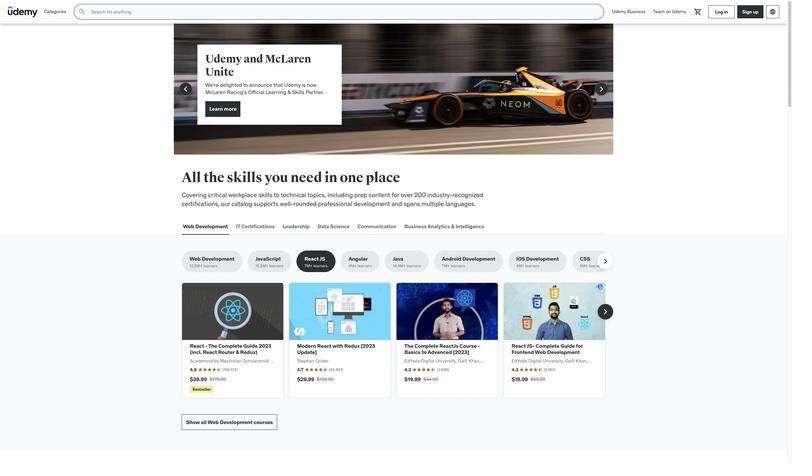 Task type: describe. For each thing, give the bounding box(es) containing it.
categories button
[[40, 4, 70, 20]]

announce
[[249, 82, 272, 88]]

& inside udemy and mclaren unite we're delighted to announce that udemy is now mclaren racing's official learning & skills partner.
[[288, 89, 291, 96]]

14.4m+
[[393, 264, 406, 269]]

industry-
[[428, 191, 453, 199]]

complete inside the complete reactjs course - basics to advanced [2023]
[[415, 343, 438, 350]]

it
[[236, 223, 240, 230]]

intelligence
[[456, 223, 485, 230]]

learn more link
[[205, 101, 241, 117]]

you
[[265, 170, 288, 186]]

react for react js- complete guide for frontend web development
[[512, 343, 526, 350]]

android development 7m+ learners
[[442, 256, 495, 269]]

& inside button
[[451, 223, 455, 230]]

data
[[318, 223, 329, 230]]

workplace
[[228, 191, 257, 199]]

js
[[320, 256, 325, 263]]

business inside button
[[404, 223, 427, 230]]

js-
[[527, 343, 535, 350]]

modern
[[297, 343, 316, 350]]

router
[[218, 349, 235, 356]]

java 14.4m+ learners
[[393, 256, 421, 269]]

recognized
[[453, 191, 483, 199]]

choose a language image
[[770, 9, 776, 15]]

0 vertical spatial skills
[[227, 170, 262, 186]]

udemy business link
[[608, 4, 649, 20]]

on
[[666, 9, 671, 15]]

7m+ for react js
[[305, 264, 313, 269]]

to for udemy
[[243, 82, 248, 88]]

complete inside react - the complete guide 2023 (incl. react router & redux)
[[218, 343, 242, 350]]

covering
[[182, 191, 207, 199]]

show all web development courses
[[186, 419, 273, 426]]

react - the complete guide 2023 (incl. react router & redux) link
[[190, 343, 271, 356]]

[2023
[[361, 343, 375, 350]]

it certifications
[[236, 223, 275, 230]]

business analytics & intelligence
[[404, 223, 485, 230]]

guide inside react - the complete guide 2023 (incl. react router & redux)
[[243, 343, 258, 350]]

guide inside react js- complete guide for frontend web development
[[561, 343, 575, 350]]

unite
[[205, 65, 234, 79]]

categories
[[44, 9, 66, 15]]

css 9m+ learners
[[580, 256, 603, 269]]

leadership
[[283, 223, 310, 230]]

carousel element containing react - the complete guide 2023 (incl. react router & redux)
[[182, 283, 614, 399]]

web inside react js- complete guide for frontend web development
[[535, 349, 546, 356]]

supports
[[254, 200, 278, 208]]

that
[[274, 82, 283, 88]]

4m+ inside the angular 4m+ learners
[[349, 264, 357, 269]]

android
[[442, 256, 462, 263]]

prep
[[355, 191, 367, 199]]

all
[[201, 419, 207, 426]]

udemy business
[[612, 9, 646, 15]]

learners inside web development 12.2m+ learners
[[203, 264, 218, 269]]

learning
[[266, 89, 286, 96]]

courses
[[254, 419, 273, 426]]

critical
[[208, 191, 227, 199]]

teach on udemy
[[653, 9, 686, 15]]

data science button
[[316, 219, 351, 235]]

react - the complete guide 2023 (incl. react router & redux)
[[190, 343, 271, 356]]

learners inside the angular 4m+ learners
[[358, 264, 372, 269]]

(incl.
[[190, 349, 202, 356]]

place
[[366, 170, 400, 186]]

modern react with redux [2023 update]
[[297, 343, 375, 356]]

and inside udemy and mclaren unite we're delighted to announce that udemy is now mclaren racing's official learning & skills partner.
[[244, 52, 263, 66]]

complete inside react js- complete guide for frontend web development
[[536, 343, 560, 350]]

4m+ inside ios development 4m+ learners
[[516, 264, 524, 269]]

learners inside java 14.4m+ learners
[[407, 264, 421, 269]]

show all web development courses link
[[182, 415, 277, 431]]

analytics
[[428, 223, 450, 230]]

communication
[[358, 223, 397, 230]]

angular
[[349, 256, 368, 263]]

udemy image
[[8, 6, 38, 17]]

sign
[[743, 9, 752, 15]]

skills
[[292, 89, 305, 96]]

certifications
[[241, 223, 275, 230]]

9m+
[[580, 264, 588, 269]]

[2023]
[[453, 349, 469, 356]]

learners inside ios development 4m+ learners
[[525, 264, 540, 269]]

1 horizontal spatial in
[[724, 9, 728, 15]]

sign up
[[743, 9, 759, 15]]

the inside react - the complete guide 2023 (incl. react router & redux)
[[208, 343, 217, 350]]

learners inside the css 9m+ learners
[[589, 264, 603, 269]]

learners inside react js 7m+ learners
[[313, 264, 328, 269]]

we're
[[205, 82, 219, 88]]

java
[[393, 256, 403, 263]]

well-
[[280, 200, 294, 208]]

0 horizontal spatial in
[[325, 170, 337, 186]]

Search for anything text field
[[90, 6, 596, 17]]

learn more
[[209, 106, 237, 112]]

racing's
[[227, 89, 247, 96]]

0 horizontal spatial mclaren
[[205, 89, 226, 96]]

official
[[248, 89, 264, 96]]

7m+ for android development
[[442, 264, 450, 269]]

content
[[369, 191, 390, 199]]



Task type: vqa. For each thing, say whether or not it's contained in the screenshot.
up
yes



Task type: locate. For each thing, give the bounding box(es) containing it.
2 horizontal spatial to
[[422, 349, 427, 356]]

carousel element containing udemy and mclaren unite
[[174, 24, 614, 171]]

over
[[401, 191, 413, 199]]

react for react - the complete guide 2023 (incl. react router & redux)
[[190, 343, 204, 350]]

certifications,
[[182, 200, 220, 208]]

teach on udemy link
[[649, 4, 690, 20]]

up
[[753, 9, 759, 15]]

1 horizontal spatial and
[[392, 200, 402, 208]]

4m+ down ios
[[516, 264, 524, 269]]

topic filters element
[[182, 251, 614, 273]]

1 vertical spatial for
[[576, 343, 583, 350]]

0 horizontal spatial -
[[205, 343, 207, 350]]

web inside web development 12.2m+ learners
[[190, 256, 201, 263]]

to inside the complete reactjs course - basics to advanced [2023]
[[422, 349, 427, 356]]

4 learners from the left
[[358, 264, 372, 269]]

1 horizontal spatial guide
[[561, 343, 575, 350]]

science
[[330, 223, 350, 230]]

3 complete from the left
[[536, 343, 560, 350]]

for inside react js- complete guide for frontend web development
[[576, 343, 583, 350]]

all
[[182, 170, 201, 186]]

to inside covering critical workplace skills to technical topics, including prep content for over 200 industry-recognized certifications, our catalog supports well-rounded professional development and spans multiple languages.
[[274, 191, 280, 199]]

1 guide from the left
[[243, 343, 258, 350]]

the complete reactjs course - basics to advanced [2023]
[[405, 343, 480, 356]]

sign up link
[[738, 5, 764, 18]]

1 vertical spatial to
[[274, 191, 280, 199]]

development inside android development 7m+ learners
[[463, 256, 495, 263]]

2 horizontal spatial complete
[[536, 343, 560, 350]]

1 vertical spatial in
[[325, 170, 337, 186]]

1 horizontal spatial to
[[274, 191, 280, 199]]

spans
[[404, 200, 420, 208]]

update]
[[297, 349, 317, 356]]

2 complete from the left
[[415, 343, 438, 350]]

react js- complete guide for frontend web development
[[512, 343, 583, 356]]

1 vertical spatial skills
[[259, 191, 272, 199]]

1 horizontal spatial complete
[[415, 343, 438, 350]]

development inside button
[[195, 223, 228, 230]]

in right "log"
[[724, 9, 728, 15]]

web development 12.2m+ learners
[[190, 256, 235, 269]]

web development button
[[182, 219, 229, 235]]

1 horizontal spatial &
[[288, 89, 291, 96]]

log in link
[[709, 5, 735, 18]]

& right router
[[236, 349, 239, 356]]

next image
[[600, 257, 611, 267]]

2 4m+ from the left
[[516, 264, 524, 269]]

including
[[328, 191, 353, 199]]

& right the analytics
[[451, 223, 455, 230]]

2 vertical spatial &
[[236, 349, 239, 356]]

web development
[[183, 223, 228, 230]]

business down spans at the right top of page
[[404, 223, 427, 230]]

development inside web development 12.2m+ learners
[[202, 256, 235, 263]]

frontend
[[512, 349, 534, 356]]

teach
[[653, 9, 665, 15]]

2023
[[259, 343, 271, 350]]

0 horizontal spatial the
[[208, 343, 217, 350]]

- inside the complete reactjs course - basics to advanced [2023]
[[478, 343, 480, 350]]

1 horizontal spatial business
[[627, 9, 646, 15]]

complete
[[218, 343, 242, 350], [415, 343, 438, 350], [536, 343, 560, 350]]

7 learners from the left
[[525, 264, 540, 269]]

1 vertical spatial next image
[[600, 307, 611, 317]]

redux
[[344, 343, 360, 350]]

12.2m+
[[190, 264, 202, 269]]

leadership button
[[281, 219, 311, 235]]

partner.
[[306, 89, 324, 96]]

learners inside android development 7m+ learners
[[451, 264, 465, 269]]

& inside react - the complete guide 2023 (incl. react router & redux)
[[236, 349, 239, 356]]

react js- complete guide for frontend web development link
[[512, 343, 583, 356]]

- inside react - the complete guide 2023 (incl. react router & redux)
[[205, 343, 207, 350]]

more
[[224, 106, 237, 112]]

7m+ inside android development 7m+ learners
[[442, 264, 450, 269]]

business left teach
[[627, 9, 646, 15]]

1 vertical spatial business
[[404, 223, 427, 230]]

8 learners from the left
[[589, 264, 603, 269]]

1 horizontal spatial mclaren
[[265, 52, 311, 66]]

react inside react js 7m+ learners
[[305, 256, 319, 263]]

2 - from the left
[[478, 343, 480, 350]]

react inside modern react with redux [2023 update]
[[317, 343, 331, 350]]

web right the 'all'
[[208, 419, 219, 426]]

the complete reactjs course - basics to advanced [2023] link
[[405, 343, 480, 356]]

reactjs
[[440, 343, 459, 350]]

1 vertical spatial and
[[392, 200, 402, 208]]

0 vertical spatial &
[[288, 89, 291, 96]]

professional
[[318, 200, 352, 208]]

business inside 'link'
[[627, 9, 646, 15]]

the inside the complete reactjs course - basics to advanced [2023]
[[405, 343, 414, 350]]

development for android development 7m+ learners
[[463, 256, 495, 263]]

- right course
[[478, 343, 480, 350]]

rounded
[[294, 200, 317, 208]]

0 horizontal spatial guide
[[243, 343, 258, 350]]

1 horizontal spatial the
[[405, 343, 414, 350]]

javascript
[[256, 256, 281, 263]]

0 vertical spatial carousel element
[[174, 24, 614, 171]]

one
[[340, 170, 363, 186]]

shopping cart with 0 items image
[[694, 8, 702, 16]]

ios
[[516, 256, 525, 263]]

7m+ inside react js 7m+ learners
[[305, 264, 313, 269]]

now
[[307, 82, 317, 88]]

development for web development
[[195, 223, 228, 230]]

0 vertical spatial in
[[724, 9, 728, 15]]

0 horizontal spatial to
[[243, 82, 248, 88]]

7m+
[[305, 264, 313, 269], [442, 264, 450, 269]]

react
[[305, 256, 319, 263], [190, 343, 204, 350], [317, 343, 331, 350], [512, 343, 526, 350], [203, 349, 217, 356]]

in
[[724, 9, 728, 15], [325, 170, 337, 186]]

development for web development 12.2m+ learners
[[202, 256, 235, 263]]

0 vertical spatial and
[[244, 52, 263, 66]]

udemy
[[612, 9, 626, 15], [672, 9, 686, 15], [205, 52, 242, 66], [284, 82, 301, 88]]

15.5m+
[[256, 264, 268, 269]]

1 - from the left
[[205, 343, 207, 350]]

1 the from the left
[[208, 343, 217, 350]]

1 complete from the left
[[218, 343, 242, 350]]

development
[[354, 200, 390, 208]]

for inside covering critical workplace skills to technical topics, including prep content for over 200 industry-recognized certifications, our catalog supports well-rounded professional development and spans multiple languages.
[[392, 191, 399, 199]]

1 horizontal spatial 7m+
[[442, 264, 450, 269]]

2 vertical spatial to
[[422, 349, 427, 356]]

1 horizontal spatial for
[[576, 343, 583, 350]]

0 vertical spatial mclaren
[[265, 52, 311, 66]]

- right (incl.
[[205, 343, 207, 350]]

0 horizontal spatial &
[[236, 349, 239, 356]]

web up 12.2m+
[[190, 256, 201, 263]]

the left advanced
[[405, 343, 414, 350]]

web inside button
[[183, 223, 194, 230]]

development inside ios development 4m+ learners
[[526, 256, 559, 263]]

communication button
[[356, 219, 398, 235]]

basics
[[405, 349, 421, 356]]

1 7m+ from the left
[[305, 264, 313, 269]]

skills inside covering critical workplace skills to technical topics, including prep content for over 200 industry-recognized certifications, our catalog supports well-rounded professional development and spans multiple languages.
[[259, 191, 272, 199]]

web
[[183, 223, 194, 230], [190, 256, 201, 263], [535, 349, 546, 356], [208, 419, 219, 426]]

modern react with redux [2023 update] link
[[297, 343, 375, 356]]

javascript 15.5m+ learners
[[256, 256, 284, 269]]

2 horizontal spatial &
[[451, 223, 455, 230]]

react inside react js- complete guide for frontend web development
[[512, 343, 526, 350]]

0 vertical spatial next image
[[596, 84, 607, 94]]

and inside covering critical workplace skills to technical topics, including prep content for over 200 industry-recognized certifications, our catalog supports well-rounded professional development and spans multiple languages.
[[392, 200, 402, 208]]

the left router
[[208, 343, 217, 350]]

and down over
[[392, 200, 402, 208]]

0 vertical spatial business
[[627, 9, 646, 15]]

0 vertical spatial for
[[392, 191, 399, 199]]

react left js-
[[512, 343, 526, 350]]

200
[[414, 191, 426, 199]]

mclaren down we're
[[205, 89, 226, 96]]

react js 7m+ learners
[[305, 256, 328, 269]]

2 7m+ from the left
[[442, 264, 450, 269]]

advanced
[[428, 349, 452, 356]]

1 learners from the left
[[203, 264, 218, 269]]

1 vertical spatial &
[[451, 223, 455, 230]]

data science
[[318, 223, 350, 230]]

our
[[221, 200, 230, 208]]

1 vertical spatial carousel element
[[182, 283, 614, 399]]

udemy inside 'link'
[[612, 9, 626, 15]]

6 learners from the left
[[451, 264, 465, 269]]

4m+ down angular
[[349, 264, 357, 269]]

& left skills
[[288, 89, 291, 96]]

skills up supports
[[259, 191, 272, 199]]

0 horizontal spatial 4m+
[[349, 264, 357, 269]]

learn
[[209, 106, 223, 112]]

-
[[205, 343, 207, 350], [478, 343, 480, 350]]

react left with
[[317, 343, 331, 350]]

it certifications button
[[235, 219, 276, 235]]

catalog
[[232, 200, 252, 208]]

2 guide from the left
[[561, 343, 575, 350]]

delighted
[[220, 82, 242, 88]]

2 the from the left
[[405, 343, 414, 350]]

development for ios development 4m+ learners
[[526, 256, 559, 263]]

2 learners from the left
[[269, 264, 284, 269]]

1 horizontal spatial 4m+
[[516, 264, 524, 269]]

in up including
[[325, 170, 337, 186]]

to up supports
[[274, 191, 280, 199]]

previous image
[[180, 84, 191, 94]]

udemy and mclaren unite we're delighted to announce that udemy is now mclaren racing's official learning & skills partner.
[[205, 52, 324, 96]]

1 vertical spatial mclaren
[[205, 89, 226, 96]]

&
[[288, 89, 291, 96], [451, 223, 455, 230], [236, 349, 239, 356]]

1 4m+ from the left
[[349, 264, 357, 269]]

0 vertical spatial to
[[243, 82, 248, 88]]

technical
[[281, 191, 306, 199]]

carousel element
[[174, 24, 614, 171], [182, 283, 614, 399]]

react left js
[[305, 256, 319, 263]]

business analytics & intelligence button
[[403, 219, 486, 235]]

the
[[203, 170, 224, 186]]

next image
[[596, 84, 607, 94], [600, 307, 611, 317]]

learners inside javascript 15.5m+ learners
[[269, 264, 284, 269]]

development inside react js- complete guide for frontend web development
[[547, 349, 580, 356]]

3 learners from the left
[[313, 264, 328, 269]]

submit search image
[[78, 8, 86, 16]]

0 horizontal spatial 7m+
[[305, 264, 313, 269]]

react for react js 7m+ learners
[[305, 256, 319, 263]]

with
[[332, 343, 343, 350]]

is
[[302, 82, 306, 88]]

0 horizontal spatial business
[[404, 223, 427, 230]]

to right basics
[[422, 349, 427, 356]]

the
[[208, 343, 217, 350], [405, 343, 414, 350]]

mclaren up that on the top left of page
[[265, 52, 311, 66]]

0 horizontal spatial for
[[392, 191, 399, 199]]

angular 4m+ learners
[[349, 256, 372, 269]]

and up announce
[[244, 52, 263, 66]]

need
[[291, 170, 322, 186]]

react right (incl.
[[203, 349, 217, 356]]

to inside udemy and mclaren unite we're delighted to announce that udemy is now mclaren racing's official learning & skills partner.
[[243, 82, 248, 88]]

to up racing's
[[243, 82, 248, 88]]

business
[[627, 9, 646, 15], [404, 223, 427, 230]]

to for the
[[422, 349, 427, 356]]

multiple
[[422, 200, 444, 208]]

show
[[186, 419, 200, 426]]

web right js-
[[535, 349, 546, 356]]

5 learners from the left
[[407, 264, 421, 269]]

web down "certifications,"
[[183, 223, 194, 230]]

skills up workplace
[[227, 170, 262, 186]]

ios development 4m+ learners
[[516, 256, 559, 269]]

to
[[243, 82, 248, 88], [274, 191, 280, 199], [422, 349, 427, 356]]

0 horizontal spatial and
[[244, 52, 263, 66]]

0 horizontal spatial complete
[[218, 343, 242, 350]]

1 horizontal spatial -
[[478, 343, 480, 350]]

react left router
[[190, 343, 204, 350]]



